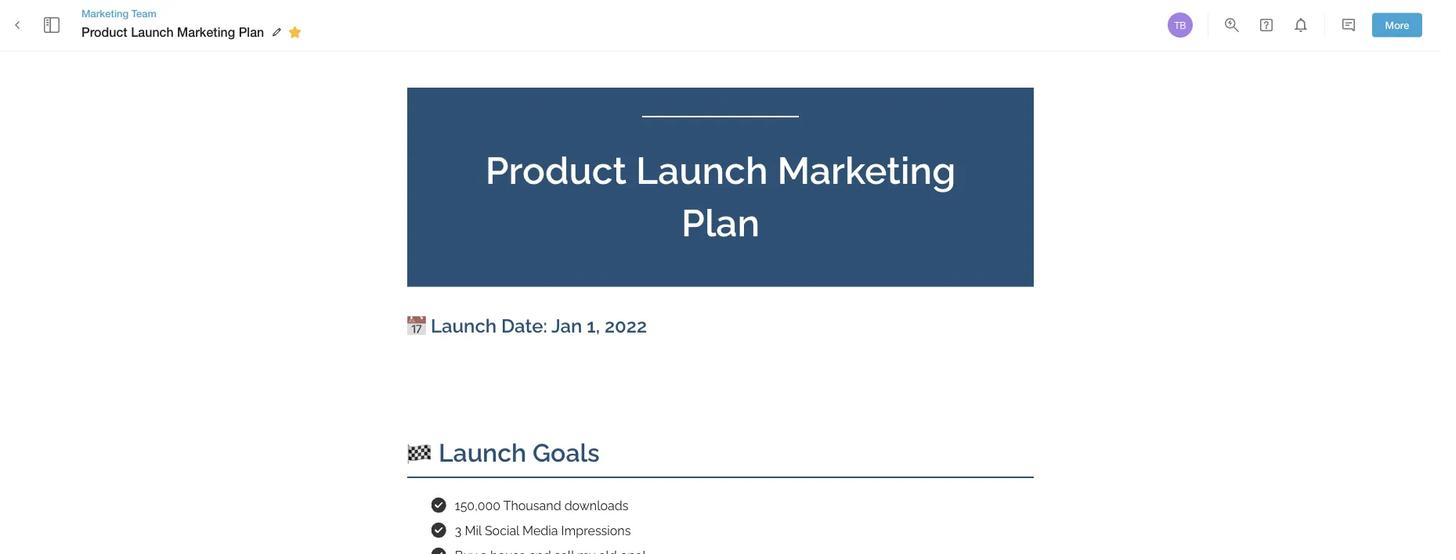 Task type: describe. For each thing, give the bounding box(es) containing it.
goals
[[533, 438, 600, 468]]

team
[[131, 7, 157, 19]]

more
[[1386, 19, 1410, 31]]

0 horizontal spatial product
[[81, 25, 127, 39]]

📅 launch date: jan 1, 2022
[[407, 315, 647, 337]]

2022
[[605, 315, 647, 337]]

plan inside product launch marketing plan
[[682, 201, 760, 245]]

0 horizontal spatial marketing
[[81, 7, 129, 19]]

remove favorite image
[[285, 23, 304, 42]]

tb
[[1175, 20, 1187, 31]]

mil
[[465, 524, 482, 538]]

3
[[455, 524, 462, 538]]

0 horizontal spatial plan
[[239, 25, 264, 39]]

🏁
[[407, 438, 433, 468]]

150,000
[[455, 499, 501, 513]]

1,
[[587, 315, 600, 337]]

more button
[[1373, 13, 1423, 37]]

🏁 launch goals
[[407, 438, 600, 468]]

downloads
[[565, 499, 629, 513]]

thousand
[[504, 499, 561, 513]]

social
[[485, 524, 520, 538]]

impressions
[[562, 524, 631, 538]]

1 horizontal spatial marketing
[[177, 25, 235, 39]]

0 horizontal spatial product launch marketing plan
[[81, 25, 264, 39]]



Task type: vqa. For each thing, say whether or not it's contained in the screenshot.
TB
yes



Task type: locate. For each thing, give the bounding box(es) containing it.
📅
[[407, 315, 426, 337]]

jan
[[552, 315, 583, 337]]

1 vertical spatial product
[[486, 148, 627, 192]]

3 mil social media impressions
[[455, 524, 631, 538]]

0 vertical spatial product
[[81, 25, 127, 39]]

product launch marketing plan
[[81, 25, 264, 39], [486, 148, 966, 245]]

1 horizontal spatial product
[[486, 148, 627, 192]]

marketing team
[[81, 7, 157, 19]]

1 vertical spatial product launch marketing plan
[[486, 148, 966, 245]]

product inside product launch marketing plan
[[486, 148, 627, 192]]

tb button
[[1166, 10, 1196, 40]]

2 vertical spatial marketing
[[778, 148, 956, 192]]

1 vertical spatial marketing
[[177, 25, 235, 39]]

150,000 thousand downloads
[[455, 499, 629, 513]]

marketing
[[81, 7, 129, 19], [177, 25, 235, 39], [778, 148, 956, 192]]

media
[[523, 524, 558, 538]]

0 vertical spatial marketing
[[81, 7, 129, 19]]

date:
[[502, 315, 548, 337]]

launch
[[131, 25, 174, 39], [636, 148, 768, 192], [431, 315, 497, 337], [439, 438, 527, 468]]

1 horizontal spatial product launch marketing plan
[[486, 148, 966, 245]]

launch inside product launch marketing plan
[[636, 148, 768, 192]]

2 horizontal spatial marketing
[[778, 148, 956, 192]]

1 horizontal spatial plan
[[682, 201, 760, 245]]

0 vertical spatial product launch marketing plan
[[81, 25, 264, 39]]

product
[[81, 25, 127, 39], [486, 148, 627, 192]]

1 vertical spatial plan
[[682, 201, 760, 245]]

0 vertical spatial plan
[[239, 25, 264, 39]]

plan
[[239, 25, 264, 39], [682, 201, 760, 245]]

marketing team link
[[81, 6, 307, 20]]



